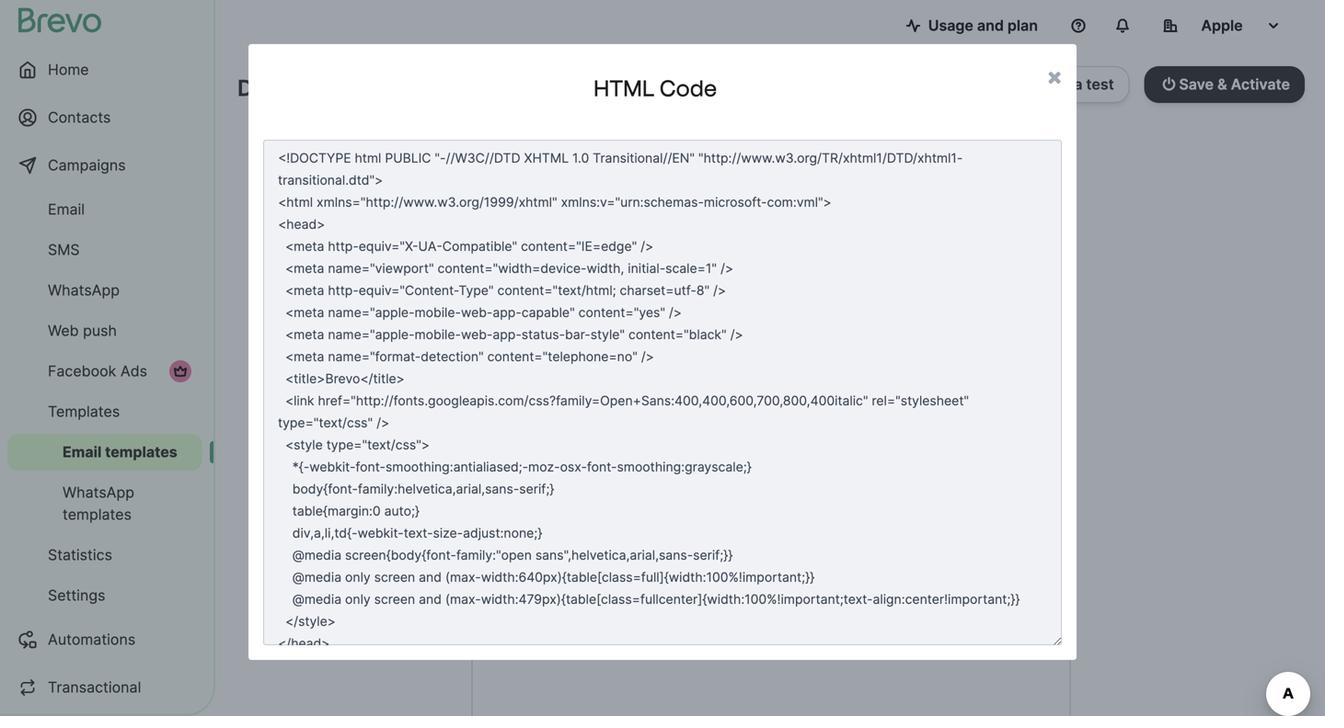 Task type: locate. For each thing, give the bounding box(es) containing it.
&
[[1218, 75, 1227, 93]]

usage
[[928, 17, 974, 35]]

send a test button
[[1018, 66, 1130, 103]]

test
[[1086, 75, 1114, 93]]

1 vertical spatial email
[[63, 444, 102, 462]]

html code document
[[249, 44, 1077, 661]]

<!DOCTYPE html PUBLIC "-//W3C//DTD XHTML 1.0 Transitional//EN" "http://www.w3.org/TR/xhtml1/DTD/xhtml1-transitional.dtd"> <html xmlns="http://www.w3.org/1999/xhtml" xmlns:v="urn:schemas-microsoft-com:vml"> <head>   <meta http-equiv="X-UA-Compatible" content="IE=edge" />   <meta name="viewport" content="width=device-width, initial-scale=1" />   <meta http-equiv="Content-Type" content="text/html; charset=utf-8" />   <meta name="apple-mobile-web-app-capable" content="yes" />   <meta name="apple-mobile-web-app-status-bar-style" content="black" />   <meta name="format-detection" content="telephone=no" />   <title>Brevo</title>   <link href="http://fonts.googleapis.com/css?family=Open+Sans:400,400,600,700,800,400italic" rel="stylesheet" type="text/css" />   <style type="text/css">     *{-webkit-font-smoothing:antialiased;-moz-osx-font-smoothing:grayscale;}     body{font-family:helvetica,arial,sans-serif;}     table{margin:0 auto;}     div,a,li,td{-webkit-text-size-adjust:none;}     @media screen{body{font-family:"open sans",helvetica,arial,sans-serif;}}     @media only screen and (max-width:640px){table[class=full]{width:100%!important;}}     @media only screen and (max-width:479px){table[class=fullcenter]{width:100%!important;text-align:center!important;}}   </style> </head> <body style="margin:0;padding:0;"> <table width="100%" cellspacing="0" cellpadding="0" border="0" align="center" bgcolor="#ffffff" style="background:#ffffff;">   <tbody>   <tr>     <td>       <table class="full" align="center" width="570" border="0" cellpadding="0" cellspacing="0" style="padding:0 5px;">         <tbody>         <tr>           <td height="30" width="100%"></td>         </tr>         <!---------------------- begin Content -------------------->         <!-- Title -->         <tr>           <td align="center" style="padding:0 20px;text-align:center;font-size:20px;color:#676a6c;line-height:30px;font-weight:600;" valign="middle" width="100%">             Please confirm your subscription           </td>         </tr>         <!-- /Title -->         <tr>           <td height="30" width="100%"></td>         </tr>         <!-- Button -->         <tr>           <td align="center" style="padding:0 20px;text-align:center;" valign="middle" width="100%">             <table cellspacing="0" cellpadding="0" border="0" align="center" class="fullcenter">               <tbody>               <tr>                 <td style="background:#4ca4e0;-webkit-border-radius:5px;-moz-border-radius:5px;border-radius:5px;padding:0 30px;font-weight:600;color:#ffffff;text-transform:uppercase;" align="center" bgcolor="#4ca4e0" height="45">                   <a href="{{ doubleoptin }}" target="_blank" style="color:#ffffff;font-size:14px;text-decoration:none;line-height:24px;width:100%;">Yes, subscribe me to this list</a>                 </td>               </tr>               </tbody>             </table>           </td>         </tr>         <tr>           <td height="30" width="100%"></td>         </tr>         <!-- Text -->         <tr>           <td align="center" style="padding:0 20px;text-align:center;font-size:14px;color:#676a6c;line-height:24px;" valign="middle" width="100%">             If you have received this email by mistake, simply delete it. You will not be subscribed to our mailing list if you do not click on the confirmation link above.           </td>         </tr>         <!-- /Text -->         <tr>           <td height="30" width="100%"></td>         </tr>         <!---------------------- end Content ---------------------->         <tr>           <td height="40" width="100%"></td>         </tr>         <tr>           <td align="center" style="padding:0 20px;text-align:center;font-size:16px;color:#aaaaaa;line-height:30px;font-weight:700;" valign="middle" width="100%">             brevo           </td>         </tr>         <tr>           <td height="40" width="100%"></td>         </tr>         </tbody>       </table>     </td>   </tr>   </tbody> </table> </body> </html> text field
[[263, 140, 1062, 646]]

activate
[[1231, 75, 1290, 93]]

code
[[660, 75, 717, 102]]

0 vertical spatial templates
[[105, 444, 177, 462]]

ads
[[120, 363, 147, 381]]

save & activate
[[1179, 75, 1290, 93]]

facebook ads link
[[7, 353, 202, 390]]

html code
[[594, 75, 717, 102]]

email inside 'link'
[[48, 201, 85, 219]]

home link
[[7, 48, 202, 92]]

templates
[[105, 444, 177, 462], [63, 506, 132, 524]]

0 vertical spatial email
[[48, 201, 85, 219]]

email up sms
[[48, 201, 85, 219]]

subscription
[[679, 321, 764, 339]]

email for email
[[48, 201, 85, 219]]

whatsapp templates link
[[7, 475, 202, 534]]

left___rvooi image
[[173, 364, 188, 379]]

a
[[1074, 75, 1083, 93]]

email
[[48, 201, 85, 219], [63, 444, 102, 462]]

templates up statistics link
[[63, 506, 132, 524]]

0 horizontal spatial apple
[[571, 291, 611, 309]]

<apple.applelee2001@gmail.com>
[[615, 291, 855, 309]]

facebook ads
[[48, 363, 147, 381]]

sms link
[[7, 232, 202, 269]]

templates down templates link
[[105, 444, 177, 462]]

apple up '&'
[[1201, 17, 1243, 35]]

subject confirm your subscription
[[524, 321, 764, 339]]

automations
[[48, 631, 135, 649]]

1 vertical spatial whatsapp
[[63, 484, 134, 502]]

sms
[[48, 241, 80, 259]]

apple right :
[[571, 291, 611, 309]]

email templates link
[[7, 434, 202, 471]]

whatsapp
[[48, 282, 120, 300], [63, 484, 134, 502]]

double
[[425, 75, 501, 102]]

confirm
[[584, 321, 640, 339]]

statistics link
[[7, 538, 202, 574]]

:
[[560, 291, 564, 309]]

templates inside whatsapp templates
[[63, 506, 132, 524]]

1 vertical spatial apple
[[571, 291, 611, 309]]

0 vertical spatial apple
[[1201, 17, 1243, 35]]

email down templates
[[63, 444, 102, 462]]

and
[[977, 17, 1004, 35]]

1 horizontal spatial apple
[[1201, 17, 1243, 35]]

web push link
[[7, 313, 202, 350]]

whatsapp link
[[7, 272, 202, 309]]

templates for email templates
[[105, 444, 177, 462]]

apple
[[1201, 17, 1243, 35], [571, 291, 611, 309]]

contacts
[[48, 109, 111, 127]]

send
[[1034, 75, 1071, 93]]

whatsapp up the web push
[[48, 282, 120, 300]]

1 vertical spatial templates
[[63, 506, 132, 524]]

preview
[[580, 224, 636, 242]]

preview button
[[564, 215, 675, 252]]

whatsapp down email templates link
[[63, 484, 134, 502]]

save
[[1179, 75, 1214, 93]]

0 vertical spatial whatsapp
[[48, 282, 120, 300]]

save & activate button
[[1145, 66, 1305, 103]]

default template double opt-in confirmation
[[237, 75, 713, 102]]

opt-
[[506, 75, 552, 102]]

campaigns
[[48, 156, 126, 174]]

campaigns link
[[7, 144, 202, 188]]

subject
[[524, 321, 577, 339]]



Task type: describe. For each thing, give the bounding box(es) containing it.
apple button
[[1149, 7, 1296, 44]]

whatsapp for whatsapp templates
[[63, 484, 134, 502]]

in
[[552, 75, 571, 102]]

html
[[594, 75, 655, 102]]

email link
[[7, 191, 202, 228]]

home
[[48, 61, 89, 79]]

your
[[644, 321, 674, 339]]

usage and plan
[[928, 17, 1038, 35]]

web
[[48, 322, 79, 340]]

design
[[782, 143, 830, 161]]

setup
[[712, 143, 753, 161]]

contacts link
[[7, 96, 202, 140]]

email for email templates
[[63, 444, 102, 462]]

templates link
[[7, 394, 202, 431]]

transactional
[[48, 679, 141, 697]]

design link
[[782, 143, 830, 162]]

settings link
[[7, 578, 202, 615]]

templates
[[48, 403, 120, 421]]

confirmation
[[576, 75, 713, 102]]

push
[[83, 322, 117, 340]]

automations link
[[7, 619, 202, 663]]

templates for whatsapp templates
[[63, 506, 132, 524]]

facebook
[[48, 363, 116, 381]]

plan
[[1008, 17, 1038, 35]]

from
[[524, 291, 560, 309]]

email templates
[[63, 444, 177, 462]]

template
[[320, 75, 420, 102]]

send a test
[[1034, 75, 1114, 93]]

setup link
[[712, 143, 753, 162]]

statistics
[[48, 547, 112, 565]]

power off image
[[1163, 77, 1176, 92]]

whatsapp templates
[[63, 484, 134, 524]]

from : apple <apple.applelee2001@gmail.com>
[[524, 291, 855, 309]]

whatsapp for whatsapp
[[48, 282, 120, 300]]

default
[[237, 75, 315, 102]]

apple inside apple button
[[1201, 17, 1243, 35]]

web push
[[48, 322, 117, 340]]

transactional link
[[7, 666, 202, 711]]

usage and plan button
[[892, 7, 1053, 44]]

settings
[[48, 587, 105, 605]]



Task type: vqa. For each thing, say whether or not it's contained in the screenshot.
Save
yes



